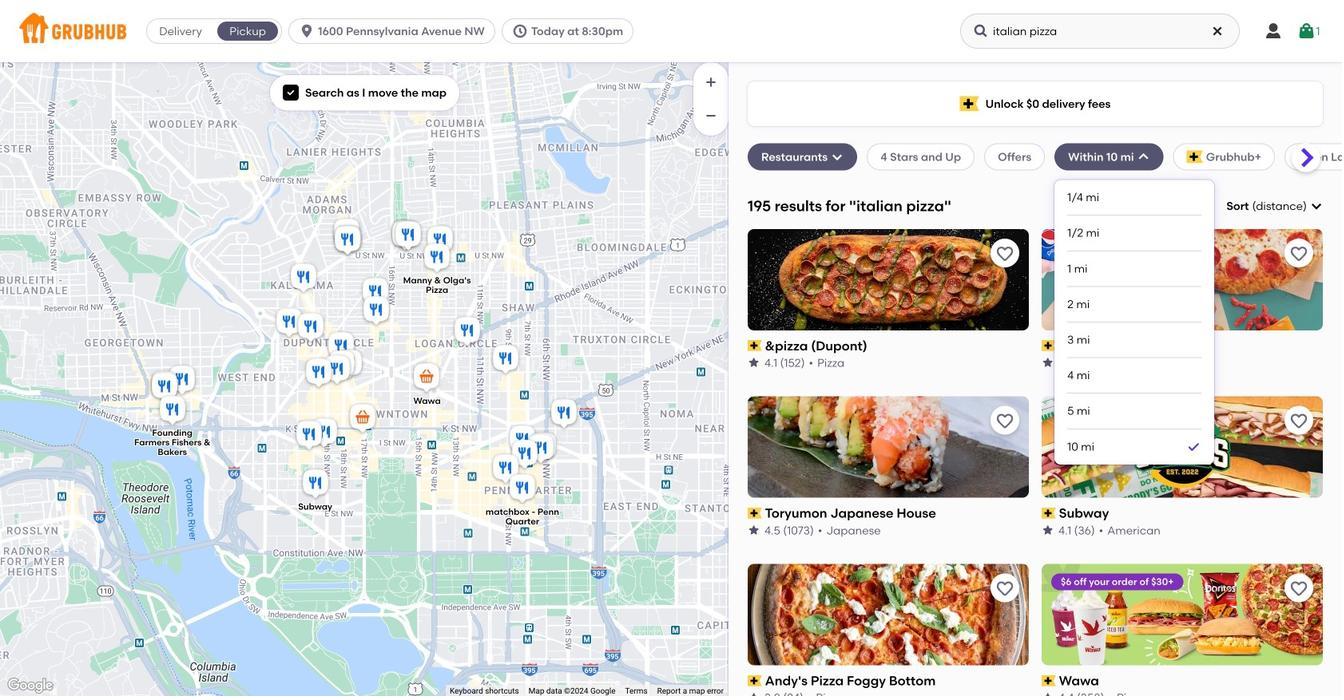 Task type: locate. For each thing, give the bounding box(es) containing it.
plus icon image
[[703, 74, 719, 90]]

option
[[1068, 430, 1202, 465]]

trio bistro image
[[360, 294, 392, 329]]

google image
[[4, 676, 57, 697]]

aladdin's kitchen image
[[332, 224, 364, 259]]

dupont pizza image
[[295, 311, 327, 346]]

list box
[[1068, 180, 1202, 465]]

svg image
[[1264, 22, 1283, 41], [1297, 22, 1316, 41], [299, 23, 315, 39], [973, 23, 989, 39], [286, 88, 296, 98], [831, 151, 844, 163]]

subway image
[[300, 467, 332, 503]]

muncheez - dupont circle image
[[325, 330, 357, 365]]

0 vertical spatial subscription pass image
[[748, 340, 762, 352]]

dc pizza & kabob image
[[331, 217, 363, 252]]

1 vertical spatial grubhub plus flag logo image
[[1187, 151, 1203, 163]]

vapiano pizza image
[[288, 261, 320, 296]]

grubhub plus flag logo image
[[960, 96, 979, 111], [1187, 151, 1203, 163]]

main navigation navigation
[[0, 0, 1342, 62]]

busboys and poets - 450 k image
[[548, 397, 580, 432]]

map region
[[0, 62, 729, 697]]

1 subscription pass image from the top
[[748, 340, 762, 352]]

bolis wild wings and slices image
[[389, 218, 421, 253]]

manny & olga's pizza image
[[421, 241, 453, 276]]

subscription pass image
[[1042, 340, 1056, 352], [1042, 508, 1056, 519], [748, 676, 762, 687], [1042, 676, 1056, 687]]

0 vertical spatial grubhub plus flag logo image
[[960, 96, 979, 111]]

spice 6 modern indian image
[[527, 431, 559, 466]]

il canale image
[[149, 371, 181, 406]]

check icon image
[[1186, 439, 1202, 455]]

star icon image
[[748, 357, 761, 370], [1042, 357, 1055, 370], [748, 524, 761, 537], [1042, 524, 1055, 537], [748, 692, 761, 697], [1042, 692, 1055, 697]]

1 vertical spatial subscription pass image
[[748, 508, 762, 519]]

subscription pass image for "&pizza (dupont) logo"
[[748, 340, 762, 352]]

star icon image for toryumon japanese house logo
[[748, 524, 761, 537]]

jumbo pizza image
[[424, 224, 456, 259]]

svg image
[[512, 23, 528, 39], [1211, 25, 1224, 38], [1137, 151, 1150, 163], [1310, 200, 1323, 213]]

toryumon japanese house image
[[308, 416, 340, 451]]

2 subscription pass image from the top
[[748, 508, 762, 519]]

None field
[[1227, 198, 1323, 214]]

subscription pass image
[[748, 340, 762, 352], [748, 508, 762, 519]]



Task type: describe. For each thing, give the bounding box(es) containing it.
star icon image for andy's pizza foggy bottom logo
[[748, 692, 761, 697]]

certo! image
[[273, 306, 305, 341]]

andy's pizza foggy bottom image
[[293, 419, 325, 454]]

pizzoli's pizza image
[[451, 315, 483, 350]]

dupont italian kitchen image
[[360, 276, 392, 311]]

minus icon image
[[703, 108, 719, 124]]

&pizza (dupont) logo image
[[748, 229, 1029, 331]]

flavio restaurant & bar image
[[149, 369, 181, 404]]

star icon image for "&pizza (dupont) logo"
[[748, 357, 761, 370]]

1 horizontal spatial grubhub plus flag logo image
[[1187, 151, 1203, 163]]

wawa image
[[411, 361, 443, 396]]

pizza corner image
[[392, 219, 424, 254]]

90 second pizza (chinatown) image
[[509, 438, 541, 473]]

0 horizontal spatial grubhub plus flag logo image
[[960, 96, 979, 111]]

pizza boli's image
[[389, 219, 421, 254]]

founding farmers fishers & bakers image
[[157, 394, 189, 429]]

&pizza (dupont) image
[[333, 348, 365, 383]]

7-eleven logo image
[[1042, 229, 1323, 331]]

7 eleven image
[[347, 402, 379, 437]]

andy's pizza foggy bottom logo image
[[748, 565, 1029, 666]]

ozio restaurant & lounge image
[[321, 353, 353, 388]]

matchbox - penn quarter image
[[507, 472, 539, 507]]

Search for food, convenience, alcohol... search field
[[960, 14, 1240, 49]]

toryumon japanese house logo image
[[748, 397, 1029, 498]]

subscription pass image for toryumon japanese house logo
[[748, 508, 762, 519]]

the smith - penn quarter - (901 f st nw) image
[[490, 452, 522, 487]]

angolo ristorante italiano image
[[166, 364, 198, 399]]

all-purpose shaw image
[[490, 343, 522, 378]]

duccini's pizza image
[[332, 224, 364, 259]]

district bites image
[[525, 432, 557, 467]]

bulldog pizza image
[[507, 423, 539, 459]]

sauf haus dc image
[[326, 348, 358, 384]]

pines of florence image
[[303, 356, 335, 392]]

star icon image for 7-eleven logo
[[1042, 357, 1055, 370]]



Task type: vqa. For each thing, say whether or not it's contained in the screenshot.
the right Venmo
no



